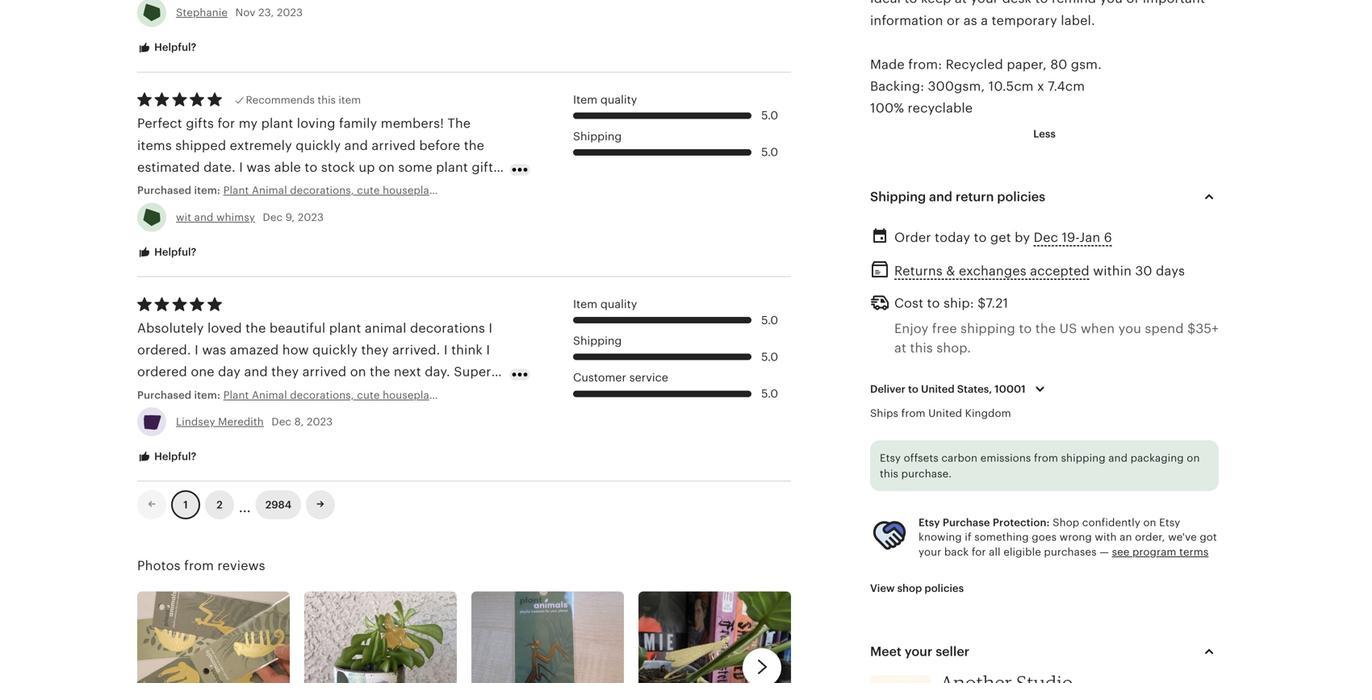 Task type: locate. For each thing, give the bounding box(es) containing it.
less button
[[1021, 119, 1068, 149]]

1 vertical spatial so
[[258, 387, 272, 402]]

beautiful
[[270, 321, 326, 336]]

2 animal from the top
[[252, 389, 287, 402]]

back
[[944, 546, 969, 559]]

3 helpful? button from the top
[[125, 442, 209, 472]]

with up —
[[1095, 532, 1117, 544]]

you inside ideal to keep at your desk to remind you of important information or as a temporary label.
[[1100, 0, 1123, 6]]

arrived inside perfect gifts for my plant loving family members! the items shipped extremely quickly and arrived before the estimated date. i was able to stock up on some plant gifts for christmas and got a few extra to save for future birthday presents. couldn't be happier with the quality - the little animals so fun and make me smile!
[[372, 138, 416, 153]]

2 helpful? from the top
[[152, 246, 196, 258]]

5.0
[[761, 109, 778, 122], [761, 146, 778, 159], [761, 314, 778, 327], [761, 351, 778, 364], [761, 387, 778, 400]]

0 vertical spatial at
[[955, 0, 967, 6]]

animal for so
[[252, 389, 287, 402]]

plant inside absolutely loved the beautiful plant animal decorations i ordered.  i was amazed how quickly they arrived. i think i ordered one day and they arrived on the next day. super service. thank you so much.
[[329, 321, 361, 336]]

1 horizontal spatial plant
[[329, 321, 361, 336]]

1 vertical spatial with
[[1095, 532, 1117, 544]]

got inside "shop confidently on etsy knowing if something goes wrong with an order, we've got your back for all eligible purchases —"
[[1200, 532, 1217, 544]]

free
[[932, 322, 957, 336]]

on right packaging
[[1187, 452, 1200, 464]]

shipping
[[961, 322, 1015, 336], [1061, 452, 1106, 464]]

this
[[318, 94, 336, 106], [910, 341, 933, 356], [880, 468, 898, 480]]

1 horizontal spatial arrived
[[372, 138, 416, 153]]

your down knowing
[[919, 546, 941, 559]]

to up information
[[904, 0, 917, 6]]

dec 19-jan 6 button
[[1034, 226, 1112, 250]]

on inside perfect gifts for my plant loving family members! the items shipped extremely quickly and arrived before the estimated date. i was able to stock up on some plant gifts for christmas and got a few extra to save for future birthday presents. couldn't be happier with the quality - the little animals so fun and make me smile!
[[379, 160, 395, 175]]

plant down recommends
[[261, 116, 293, 131]]

2023 right 9,
[[298, 211, 324, 223]]

1 plant from the top
[[223, 185, 249, 197]]

label.
[[1061, 13, 1095, 28]]

0 vertical spatial purchased item: plant animal decorations, cute houseplant gifts!
[[137, 185, 469, 197]]

decorations, up 8,
[[290, 389, 354, 402]]

on inside "shop confidently on etsy knowing if something goes wrong with an order, we've got your back for all eligible purchases —"
[[1143, 517, 1156, 529]]

so
[[245, 226, 259, 241], [258, 387, 272, 402]]

8,
[[294, 416, 304, 428]]

of
[[1126, 0, 1139, 6]]

and down amazed
[[244, 365, 268, 380]]

to inside dropdown button
[[908, 383, 918, 396]]

etsy left offsets
[[880, 452, 901, 464]]

2 item quality from the top
[[573, 298, 637, 311]]

0 horizontal spatial was
[[202, 343, 226, 358]]

0 vertical spatial united
[[921, 383, 955, 396]]

0 vertical spatial decorations,
[[290, 185, 354, 197]]

was
[[247, 160, 271, 175], [202, 343, 226, 358]]

1 vertical spatial quickly
[[312, 343, 358, 358]]

2 vertical spatial shipping
[[573, 335, 622, 348]]

united down the 'deliver to united states, 10001'
[[928, 408, 962, 420]]

purchased up birthday
[[137, 185, 191, 197]]

wit and whimsy link
[[176, 211, 255, 223]]

purchased
[[137, 185, 191, 197], [137, 389, 191, 402]]

animal up couldn't
[[252, 185, 287, 197]]

1 vertical spatial a
[[278, 182, 285, 197]]

0 vertical spatial quality
[[600, 93, 637, 106]]

2 vertical spatial you
[[231, 387, 254, 402]]

2 link
[[205, 491, 234, 520]]

and left packaging
[[1108, 452, 1128, 464]]

from right emissions
[[1034, 452, 1058, 464]]

1 purchased item: plant animal decorations, cute houseplant gifts! from the top
[[137, 185, 469, 197]]

2 plant from the top
[[223, 389, 249, 402]]

at up or
[[955, 0, 967, 6]]

gifts! for gifts
[[443, 185, 469, 197]]

2023 right 23,
[[277, 7, 303, 19]]

plant for and
[[223, 185, 249, 197]]

1 vertical spatial this
[[910, 341, 933, 356]]

from:
[[908, 57, 942, 72]]

2 vertical spatial quality
[[600, 298, 637, 311]]

item for perfect gifts for my plant loving family members! the items shipped extremely quickly and arrived before the estimated date. i was able to stock up on some plant gifts for christmas and got a few extra to save for future birthday presents. couldn't be happier with the quality - the little animals so fun and make me smile!
[[573, 93, 598, 106]]

all
[[989, 546, 1001, 559]]

1 horizontal spatial a
[[981, 13, 988, 28]]

0 vertical spatial you
[[1100, 0, 1123, 6]]

1 vertical spatial shipping
[[870, 190, 926, 204]]

plant for loving
[[261, 116, 293, 131]]

i right think
[[486, 343, 490, 358]]

0 horizontal spatial a
[[278, 182, 285, 197]]

2 houseplant from the top
[[383, 389, 440, 402]]

members!
[[381, 116, 444, 131]]

purchased item: plant animal decorations, cute houseplant gifts!
[[137, 185, 469, 197], [137, 389, 469, 402]]

helpful? button down lindsey
[[125, 442, 209, 472]]

item
[[573, 93, 598, 106], [573, 298, 598, 311]]

temporary
[[992, 13, 1057, 28]]

1 item quality from the top
[[573, 93, 637, 106]]

perfect gifts for my plant loving family members! the items shipped extremely quickly and arrived before the estimated date. i was able to stock up on some plant gifts for christmas and got a few extra to save for future birthday presents. couldn't be happier with the quality - the little animals so fun and make me smile!
[[137, 116, 500, 241]]

1 vertical spatial item:
[[194, 389, 220, 402]]

23,
[[258, 7, 274, 19]]

so up lindsey meredith dec 8, 2023
[[258, 387, 272, 402]]

1 horizontal spatial at
[[955, 0, 967, 6]]

1 vertical spatial got
[[1200, 532, 1217, 544]]

etsy purchase protection:
[[919, 517, 1050, 529]]

helpful? down stephanie
[[152, 41, 196, 53]]

4 5.0 from the top
[[761, 351, 778, 364]]

cute for up
[[357, 185, 380, 197]]

order today to get by dec 19-jan 6
[[894, 231, 1112, 245]]

0 vertical spatial quickly
[[296, 138, 341, 153]]

2 plant animal decorations, cute houseplant gifts! link from the top
[[223, 388, 469, 403]]

arrived.
[[392, 343, 440, 358]]

shipping inside enjoy free shipping to the us when you spend $35+ at this shop.
[[961, 322, 1015, 336]]

absolutely
[[137, 321, 204, 336]]

made
[[870, 57, 905, 72]]

1 horizontal spatial gifts
[[472, 160, 500, 175]]

cost
[[894, 296, 924, 311]]

2
[[217, 499, 223, 511]]

wit
[[176, 211, 191, 223]]

1 vertical spatial shipping
[[1061, 452, 1106, 464]]

cute down the animal
[[357, 389, 380, 402]]

helpful? down little
[[152, 246, 196, 258]]

and down family
[[344, 138, 368, 153]]

see program terms
[[1112, 546, 1209, 559]]

deliver to united states, 10001 button
[[858, 373, 1062, 407]]

1 horizontal spatial this
[[880, 468, 898, 480]]

purchased item: plant animal decorations, cute houseplant gifts! for much.
[[137, 389, 469, 402]]

plant animal decorations, cute houseplant gifts! link up 8,
[[223, 388, 469, 403]]

2 item: from the top
[[194, 389, 220, 402]]

animal for a
[[252, 185, 287, 197]]

gifts! down super
[[443, 389, 469, 402]]

shipping inside dropdown button
[[870, 190, 926, 204]]

plant down 'day' at left bottom
[[223, 389, 249, 402]]

2 purchased from the top
[[137, 389, 191, 402]]

whimsy
[[216, 211, 255, 223]]

item: down one
[[194, 389, 220, 402]]

they down the animal
[[361, 343, 389, 358]]

program
[[1132, 546, 1176, 559]]

so down wit and whimsy dec 9, 2023
[[245, 226, 259, 241]]

0 vertical spatial plant
[[223, 185, 249, 197]]

united for from
[[928, 408, 962, 420]]

the
[[464, 138, 484, 153], [415, 204, 435, 219], [137, 226, 158, 241], [245, 321, 266, 336], [1035, 322, 1056, 336], [370, 365, 390, 380]]

0 horizontal spatial plant
[[261, 116, 293, 131]]

shop
[[1053, 517, 1079, 529]]

item quality for perfect gifts for my plant loving family members! the items shipped extremely quickly and arrived before the estimated date. i was able to stock up on some plant gifts for christmas and got a few extra to save for future birthday presents. couldn't be happier with the quality - the little animals so fun and make me smile!
[[573, 93, 637, 106]]

1 vertical spatial policies
[[925, 583, 964, 595]]

1 5.0 from the top
[[761, 109, 778, 122]]

&
[[946, 264, 955, 278]]

on inside etsy offsets carbon emissions from shipping and packaging on this purchase.
[[1187, 452, 1200, 464]]

1 vertical spatial animal
[[252, 389, 287, 402]]

they
[[361, 343, 389, 358], [271, 365, 299, 380]]

0 vertical spatial shipping
[[961, 322, 1015, 336]]

was inside perfect gifts for my plant loving family members! the items shipped extremely quickly and arrived before the estimated date. i was able to stock up on some plant gifts for christmas and got a few extra to save for future birthday presents. couldn't be happier with the quality - the little animals so fun and make me smile!
[[247, 160, 271, 175]]

2 horizontal spatial this
[[910, 341, 933, 356]]

1 item from the top
[[573, 93, 598, 106]]

0 horizontal spatial etsy
[[880, 452, 901, 464]]

shipping up shop
[[1061, 452, 1106, 464]]

1 vertical spatial arrived
[[302, 365, 347, 380]]

1 horizontal spatial policies
[[997, 190, 1045, 204]]

0 vertical spatial helpful?
[[152, 41, 196, 53]]

decorations, for few
[[290, 185, 354, 197]]

arrived down "members!"
[[372, 138, 416, 153]]

purchased item: plant animal decorations, cute houseplant gifts! up 8,
[[137, 389, 469, 402]]

to right deliver
[[908, 383, 918, 396]]

on
[[379, 160, 395, 175], [350, 365, 366, 380], [1187, 452, 1200, 464], [1143, 517, 1156, 529]]

shipping for perfect gifts for my plant loving family members! the items shipped extremely quickly and arrived before the estimated date. i was able to stock up on some plant gifts for christmas and got a few extra to save for future birthday presents. couldn't be happier with the quality - the little animals so fun and make me smile!
[[573, 130, 622, 143]]

etsy offsets carbon emissions from shipping and packaging on this purchase.
[[880, 452, 1200, 480]]

0 horizontal spatial got
[[253, 182, 274, 197]]

1 item: from the top
[[194, 185, 220, 197]]

2 gifts! from the top
[[443, 389, 469, 402]]

dec left 8,
[[272, 416, 291, 428]]

0 horizontal spatial from
[[184, 559, 214, 574]]

etsy up knowing
[[919, 517, 940, 529]]

1 houseplant from the top
[[383, 185, 440, 197]]

your up as
[[971, 0, 999, 6]]

gifts up -
[[472, 160, 500, 175]]

2 vertical spatial plant
[[329, 321, 361, 336]]

2 item from the top
[[573, 298, 598, 311]]

2 vertical spatial your
[[905, 645, 933, 659]]

policies inside button
[[925, 583, 964, 595]]

was down extremely
[[247, 160, 271, 175]]

animals
[[193, 226, 241, 241]]

1 horizontal spatial etsy
[[919, 517, 940, 529]]

0 horizontal spatial gifts
[[186, 116, 214, 131]]

quality for perfect gifts for my plant loving family members! the items shipped extremely quickly and arrived before the estimated date. i was able to stock up on some plant gifts for christmas and got a few extra to save for future birthday presents. couldn't be happier with the quality - the little animals so fun and make me smile!
[[600, 93, 637, 106]]

plant animal decorations, cute houseplant gifts! link for up
[[223, 183, 469, 198]]

jan
[[1079, 231, 1100, 245]]

1 vertical spatial purchased
[[137, 389, 191, 402]]

service
[[629, 371, 668, 384]]

2 vertical spatial this
[[880, 468, 898, 480]]

1 vertical spatial plant
[[223, 389, 249, 402]]

dec up the fun in the left top of the page
[[263, 211, 283, 223]]

much.
[[276, 387, 315, 402]]

3 5.0 from the top
[[761, 314, 778, 327]]

0 horizontal spatial at
[[894, 341, 907, 356]]

1 vertical spatial united
[[928, 408, 962, 420]]

1 decorations, from the top
[[290, 185, 354, 197]]

the left us
[[1035, 322, 1056, 336]]

so inside absolutely loved the beautiful plant animal decorations i ordered.  i was amazed how quickly they arrived. i think i ordered one day and they arrived on the next day. super service. thank you so much.
[[258, 387, 272, 402]]

purchased item: plant animal decorations, cute houseplant gifts! up be
[[137, 185, 469, 197]]

ships from united kingdom
[[870, 408, 1011, 420]]

0 horizontal spatial this
[[318, 94, 336, 106]]

animal up lindsey meredith dec 8, 2023
[[252, 389, 287, 402]]

shop
[[897, 583, 922, 595]]

i inside perfect gifts for my plant loving family members! the items shipped extremely quickly and arrived before the estimated date. i was able to stock up on some plant gifts for christmas and got a few extra to save for future birthday presents. couldn't be happier with the quality - the little animals so fun and make me smile!
[[239, 160, 243, 175]]

quickly inside absolutely loved the beautiful plant animal decorations i ordered.  i was amazed how quickly they arrived. i think i ordered one day and they arrived on the next day. super service. thank you so much.
[[312, 343, 358, 358]]

0 vertical spatial shipping
[[573, 130, 622, 143]]

1
[[183, 499, 188, 511]]

7.21
[[986, 296, 1008, 311]]

united up ships from united kingdom
[[921, 383, 955, 396]]

100%
[[870, 101, 904, 116]]

1 horizontal spatial from
[[901, 408, 926, 420]]

little
[[161, 226, 189, 241]]

1 vertical spatial item quality
[[573, 298, 637, 311]]

for up birthday
[[137, 182, 155, 197]]

from inside etsy offsets carbon emissions from shipping and packaging on this purchase.
[[1034, 452, 1058, 464]]

etsy inside etsy offsets carbon emissions from shipping and packaging on this purchase.
[[880, 452, 901, 464]]

this down enjoy
[[910, 341, 933, 356]]

you down 'day' at left bottom
[[231, 387, 254, 402]]

this inside enjoy free shipping to the us when you spend $35+ at this shop.
[[910, 341, 933, 356]]

etsy for etsy purchase protection:
[[919, 517, 940, 529]]

0 vertical spatial animal
[[252, 185, 287, 197]]

loving
[[297, 116, 336, 131]]

0 vertical spatial so
[[245, 226, 259, 241]]

2 vertical spatial helpful? button
[[125, 442, 209, 472]]

1 cute from the top
[[357, 185, 380, 197]]

and right "wit"
[[194, 211, 213, 223]]

1 vertical spatial helpful? button
[[125, 238, 209, 268]]

9,
[[286, 211, 295, 223]]

0 vertical spatial plant animal decorations, cute houseplant gifts! link
[[223, 183, 469, 198]]

2 horizontal spatial from
[[1034, 452, 1058, 464]]

got up terms
[[1200, 532, 1217, 544]]

0 horizontal spatial policies
[[925, 583, 964, 595]]

the down birthday
[[137, 226, 158, 241]]

1 gifts! from the top
[[443, 185, 469, 197]]

less
[[1033, 128, 1056, 140]]

protection:
[[993, 517, 1050, 529]]

0 vertical spatial got
[[253, 182, 274, 197]]

2 purchased item: plant animal decorations, cute houseplant gifts! from the top
[[137, 389, 469, 402]]

when
[[1081, 322, 1115, 336]]

3 helpful? from the top
[[152, 451, 196, 463]]

etsy for etsy offsets carbon emissions from shipping and packaging on this purchase.
[[880, 452, 901, 464]]

a inside perfect gifts for my plant loving family members! the items shipped extremely quickly and arrived before the estimated date. i was able to stock up on some plant gifts for christmas and got a few extra to save for future birthday presents. couldn't be happier with the quality - the little animals so fun and make me smile!
[[278, 182, 285, 197]]

0 vertical spatial helpful? button
[[125, 33, 209, 63]]

i right the date.
[[239, 160, 243, 175]]

1 horizontal spatial got
[[1200, 532, 1217, 544]]

you right 'when'
[[1118, 322, 1141, 336]]

few
[[288, 182, 311, 197]]

your inside ideal to keep at your desk to remind you of important information or as a temporary label.
[[971, 0, 999, 6]]

ideal
[[870, 0, 901, 6]]

1 vertical spatial purchased item: plant animal decorations, cute houseplant gifts!
[[137, 389, 469, 402]]

wit and whimsy dec 9, 2023
[[176, 211, 324, 223]]

1 animal from the top
[[252, 185, 287, 197]]

1 plant animal decorations, cute houseplant gifts! link from the top
[[223, 183, 469, 198]]

1 vertical spatial quality
[[439, 204, 481, 219]]

united inside dropdown button
[[921, 383, 955, 396]]

a right as
[[981, 13, 988, 28]]

this left "purchase."
[[880, 468, 898, 480]]

0 vertical spatial gifts!
[[443, 185, 469, 197]]

1 vertical spatial helpful?
[[152, 246, 196, 258]]

0 vertical spatial this
[[318, 94, 336, 106]]

purchase
[[943, 517, 990, 529]]

1 horizontal spatial was
[[247, 160, 271, 175]]

etsy up 'we've'
[[1159, 517, 1180, 529]]

get
[[990, 231, 1011, 245]]

2 vertical spatial dec
[[272, 416, 291, 428]]

with up smile!
[[384, 204, 411, 219]]

cute
[[357, 185, 380, 197], [357, 389, 380, 402]]

estimated
[[137, 160, 200, 175]]

helpful? for absolutely
[[152, 451, 196, 463]]

photos
[[137, 559, 181, 574]]

purchased down ordered
[[137, 389, 191, 402]]

1 vertical spatial they
[[271, 365, 299, 380]]

the
[[448, 116, 471, 131]]

1 vertical spatial you
[[1118, 322, 1141, 336]]

the down the
[[464, 138, 484, 153]]

helpful? down lindsey
[[152, 451, 196, 463]]

houseplant down next
[[383, 389, 440, 402]]

arrived up much.
[[302, 365, 347, 380]]

2 horizontal spatial plant
[[436, 160, 468, 175]]

quickly inside perfect gifts for my plant loving family members! the items shipped extremely quickly and arrived before the estimated date. i was able to stock up on some plant gifts for christmas and got a few extra to save for future birthday presents. couldn't be happier with the quality - the little animals so fun and make me smile!
[[296, 138, 341, 153]]

and left 'return'
[[929, 190, 952, 204]]

your right the meet
[[905, 645, 933, 659]]

policies inside dropdown button
[[997, 190, 1045, 204]]

before
[[419, 138, 460, 153]]

this left "item"
[[318, 94, 336, 106]]

1 vertical spatial 2023
[[298, 211, 324, 223]]

plant for animal
[[329, 321, 361, 336]]

1 vertical spatial dec
[[1034, 231, 1058, 245]]

0 vertical spatial from
[[901, 408, 926, 420]]

0 vertical spatial arrived
[[372, 138, 416, 153]]

plant
[[261, 116, 293, 131], [436, 160, 468, 175], [329, 321, 361, 336]]

on up order,
[[1143, 517, 1156, 529]]

0 vertical spatial your
[[971, 0, 999, 6]]

plant
[[223, 185, 249, 197], [223, 389, 249, 402]]

the inside enjoy free shipping to the us when you spend $35+ at this shop.
[[1035, 322, 1056, 336]]

to
[[904, 0, 917, 6], [1035, 0, 1048, 6], [305, 160, 318, 175], [350, 182, 363, 197], [974, 231, 987, 245], [927, 296, 940, 311], [1019, 322, 1032, 336], [908, 383, 918, 396]]

within
[[1093, 264, 1132, 278]]

on left next
[[350, 365, 366, 380]]

0 vertical spatial item quality
[[573, 93, 637, 106]]

ordered
[[137, 365, 187, 380]]

1 vertical spatial gifts!
[[443, 389, 469, 402]]

plant animal decorations, cute houseplant gifts! link up happier
[[223, 183, 469, 198]]

1 vertical spatial gifts
[[472, 160, 500, 175]]

0 vertical spatial gifts
[[186, 116, 214, 131]]

…
[[239, 493, 251, 517]]

0 vertical spatial 2023
[[277, 7, 303, 19]]

2 vertical spatial from
[[184, 559, 214, 574]]

stock
[[321, 160, 355, 175]]

helpful? button down "wit"
[[125, 238, 209, 268]]

knowing
[[919, 532, 962, 544]]

purchased for service.
[[137, 389, 191, 402]]

on right up
[[379, 160, 395, 175]]

animal
[[252, 185, 287, 197], [252, 389, 287, 402]]

helpful? button down stephanie link
[[125, 33, 209, 63]]

10001
[[995, 383, 1026, 396]]

gifts! for day.
[[443, 389, 469, 402]]

a left few
[[278, 182, 285, 197]]

0 vertical spatial with
[[384, 204, 411, 219]]

you left of
[[1100, 0, 1123, 6]]

0 horizontal spatial shipping
[[961, 322, 1015, 336]]

from for reviews
[[184, 559, 214, 574]]

1 vertical spatial from
[[1034, 452, 1058, 464]]

you inside enjoy free shipping to the us when you spend $35+ at this shop.
[[1118, 322, 1141, 336]]

1 vertical spatial at
[[894, 341, 907, 356]]

item: up "presents." on the left of the page
[[194, 185, 220, 197]]

policies up by
[[997, 190, 1045, 204]]

if
[[965, 532, 972, 544]]

1 purchased from the top
[[137, 185, 191, 197]]

houseplant
[[383, 185, 440, 197], [383, 389, 440, 402]]

date.
[[204, 160, 236, 175]]

returns
[[894, 264, 943, 278]]

2 cute from the top
[[357, 389, 380, 402]]

they down 'how'
[[271, 365, 299, 380]]

save
[[366, 182, 394, 197]]

gifts! down before
[[443, 185, 469, 197]]

to right cost
[[927, 296, 940, 311]]

0 vertical spatial policies
[[997, 190, 1045, 204]]

gifts up shipped
[[186, 116, 214, 131]]

2 horizontal spatial etsy
[[1159, 517, 1180, 529]]

plant left the animal
[[329, 321, 361, 336]]

for left "all"
[[972, 546, 986, 559]]

returns & exchanges accepted button
[[894, 259, 1090, 283]]

purchased for christmas
[[137, 185, 191, 197]]

1 vertical spatial cute
[[357, 389, 380, 402]]

0 vertical spatial a
[[981, 13, 988, 28]]

dec right by
[[1034, 231, 1058, 245]]

1 vertical spatial houseplant
[[383, 389, 440, 402]]

at down enjoy
[[894, 341, 907, 356]]

0 vertical spatial purchased
[[137, 185, 191, 197]]

2 decorations, from the top
[[290, 389, 354, 402]]

got up couldn't
[[253, 182, 274, 197]]

family
[[339, 116, 377, 131]]

cute down up
[[357, 185, 380, 197]]

0 vertical spatial plant
[[261, 116, 293, 131]]

policies
[[997, 190, 1045, 204], [925, 583, 964, 595]]

decorations, up be
[[290, 185, 354, 197]]

etsy inside "shop confidently on etsy knowing if something goes wrong with an order, we've got your back for all eligible purchases —"
[[1159, 517, 1180, 529]]

thank
[[190, 387, 228, 402]]

quickly right 'how'
[[312, 343, 358, 358]]

quickly down loving
[[296, 138, 341, 153]]

and up "presents." on the left of the page
[[226, 182, 249, 197]]

0 vertical spatial houseplant
[[383, 185, 440, 197]]

to left get
[[974, 231, 987, 245]]

one
[[191, 365, 214, 380]]

0 vertical spatial item:
[[194, 185, 220, 197]]

0 vertical spatial item
[[573, 93, 598, 106]]

the down future
[[415, 204, 435, 219]]

i up one
[[195, 343, 199, 358]]

2 helpful? button from the top
[[125, 238, 209, 268]]

houseplant for the
[[383, 389, 440, 402]]



Task type: describe. For each thing, give the bounding box(es) containing it.
enjoy free shipping to the us when you spend $35+ at this shop.
[[894, 322, 1219, 356]]

or
[[947, 13, 960, 28]]

with inside "shop confidently on etsy knowing if something goes wrong with an order, we've got your back for all eligible purchases —"
[[1095, 532, 1117, 544]]

ship:
[[944, 296, 974, 311]]

and down 9,
[[287, 226, 311, 241]]

cost to ship: $ 7.21
[[894, 296, 1008, 311]]

view shop policies
[[870, 583, 964, 595]]

10.5cm
[[989, 79, 1034, 94]]

day.
[[425, 365, 450, 380]]

purchase.
[[901, 468, 952, 480]]

as
[[964, 13, 977, 28]]

this inside etsy offsets carbon emissions from shipping and packaging on this purchase.
[[880, 468, 898, 480]]

perfect
[[137, 116, 182, 131]]

kingdom
[[965, 408, 1011, 420]]

decorations
[[410, 321, 485, 336]]

happier
[[332, 204, 381, 219]]

important
[[1143, 0, 1205, 6]]

item: for thank
[[194, 389, 220, 402]]

your inside "shop confidently on etsy knowing if something goes wrong with an order, we've got your back for all eligible purchases —"
[[919, 546, 941, 559]]

for inside "shop confidently on etsy knowing if something goes wrong with an order, we've got your back for all eligible purchases —"
[[972, 546, 986, 559]]

item for absolutely loved the beautiful plant animal decorations i ordered.  i was amazed how quickly they arrived. i think i ordered one day and they arrived on the next day. super service. thank you so much.
[[573, 298, 598, 311]]

smile!
[[375, 226, 412, 241]]

lindsey
[[176, 416, 215, 428]]

the up amazed
[[245, 321, 266, 336]]

think
[[451, 343, 483, 358]]

your inside dropdown button
[[905, 645, 933, 659]]

packaging
[[1131, 452, 1184, 464]]

1 helpful? from the top
[[152, 41, 196, 53]]

be
[[313, 204, 329, 219]]

backing:
[[870, 79, 924, 94]]

wrong
[[1060, 532, 1092, 544]]

exchanges
[[959, 264, 1027, 278]]

made from: recycled paper, 80 gsm. backing: 300gsm, 10.5cm x 7.4cm 100% recyclable
[[870, 57, 1102, 116]]

decorations, for much.
[[290, 389, 354, 402]]

and inside shipping and return policies dropdown button
[[929, 190, 952, 204]]

item: for and
[[194, 185, 220, 197]]

2 5.0 from the top
[[761, 146, 778, 159]]

was inside absolutely loved the beautiful plant animal decorations i ordered.  i was amazed how quickly they arrived. i think i ordered one day and they arrived on the next day. super service. thank you so much.
[[202, 343, 226, 358]]

0 vertical spatial dec
[[263, 211, 283, 223]]

lindsey meredith link
[[176, 416, 264, 428]]

for down some
[[398, 182, 416, 197]]

shipping and return policies
[[870, 190, 1045, 204]]

confidently
[[1082, 517, 1140, 529]]

0 vertical spatial they
[[361, 343, 389, 358]]

some
[[398, 160, 432, 175]]

plant for thank
[[223, 389, 249, 402]]

the left next
[[370, 365, 390, 380]]

recycled
[[946, 57, 1003, 72]]

a inside ideal to keep at your desk to remind you of important information or as a temporary label.
[[981, 13, 988, 28]]

reviews
[[217, 559, 265, 574]]

deliver to united states, 10001
[[870, 383, 1026, 396]]

carbon
[[941, 452, 978, 464]]

view
[[870, 583, 895, 595]]

something
[[974, 532, 1029, 544]]

extremely
[[230, 138, 292, 153]]

at inside ideal to keep at your desk to remind you of important information or as a temporary label.
[[955, 0, 967, 6]]

and inside etsy offsets carbon emissions from shipping and packaging on this purchase.
[[1108, 452, 1128, 464]]

got inside perfect gifts for my plant loving family members! the items shipped extremely quickly and arrived before the estimated date. i was able to stock up on some plant gifts for christmas and got a few extra to save for future birthday presents. couldn't be happier with the quality - the little animals so fun and make me smile!
[[253, 182, 274, 197]]

shop.
[[937, 341, 971, 356]]

$35+
[[1187, 322, 1219, 336]]

1 helpful? button from the top
[[125, 33, 209, 63]]

view shop policies button
[[858, 574, 976, 604]]

purchased item: plant animal decorations, cute houseplant gifts! for few
[[137, 185, 469, 197]]

deliver
[[870, 383, 906, 396]]

by
[[1015, 231, 1030, 245]]

next
[[394, 365, 421, 380]]

we've
[[1168, 532, 1197, 544]]

item quality for absolutely loved the beautiful plant animal decorations i ordered.  i was amazed how quickly they arrived. i think i ordered one day and they arrived on the next day. super service. thank you so much.
[[573, 298, 637, 311]]

return
[[956, 190, 994, 204]]

so inside perfect gifts for my plant loving family members! the items shipped extremely quickly and arrived before the estimated date. i was able to stock up on some plant gifts for christmas and got a few extra to save for future birthday presents. couldn't be happier with the quality - the little animals so fun and make me smile!
[[245, 226, 259, 241]]

stephanie link
[[176, 7, 228, 19]]

plant animal decorations, cute houseplant gifts! link for arrived
[[223, 388, 469, 403]]

you inside absolutely loved the beautiful plant animal decorations i ordered.  i was amazed how quickly they arrived. i think i ordered one day and they arrived on the next day. super service. thank you so much.
[[231, 387, 254, 402]]

x
[[1037, 79, 1044, 94]]

absolutely loved the beautiful plant animal decorations i ordered.  i was amazed how quickly they arrived. i think i ordered one day and they arrived on the next day. super service. thank you so much.
[[137, 321, 493, 402]]

information
[[870, 13, 943, 28]]

birthday
[[137, 204, 190, 219]]

on inside absolutely loved the beautiful plant animal decorations i ordered.  i was amazed how quickly they arrived. i think i ordered one day and they arrived on the next day. super service. thank you so much.
[[350, 365, 366, 380]]

7.4cm
[[1048, 79, 1085, 94]]

cute for arrived
[[357, 389, 380, 402]]

-
[[485, 204, 490, 219]]

united for to
[[921, 383, 955, 396]]

6
[[1104, 231, 1112, 245]]

from for united
[[901, 408, 926, 420]]

days
[[1156, 264, 1185, 278]]

to right the able
[[305, 160, 318, 175]]

meet your seller button
[[856, 633, 1233, 671]]

quality for absolutely loved the beautiful plant animal decorations i ordered.  i was amazed how quickly they arrived. i think i ordered one day and they arrived on the next day. super service. thank you so much.
[[600, 298, 637, 311]]

make
[[314, 226, 348, 241]]

able
[[274, 160, 301, 175]]

me
[[351, 226, 371, 241]]

19-
[[1062, 231, 1079, 245]]

states,
[[957, 383, 992, 396]]

2984 link
[[256, 491, 301, 520]]

see program terms link
[[1112, 546, 1209, 559]]

today
[[935, 231, 970, 245]]

customer service
[[573, 371, 668, 384]]

and inside absolutely loved the beautiful plant animal decorations i ordered.  i was amazed how quickly they arrived. i think i ordered one day and they arrived on the next day. super service. thank you so much.
[[244, 365, 268, 380]]

shipping for absolutely loved the beautiful plant animal decorations i ordered.  i was amazed how quickly they arrived. i think i ordered one day and they arrived on the next day. super service. thank you so much.
[[573, 335, 622, 348]]

i left think
[[444, 343, 448, 358]]

my
[[239, 116, 258, 131]]

for left my
[[218, 116, 235, 131]]

loved
[[207, 321, 242, 336]]

eligible
[[1004, 546, 1041, 559]]

to up happier
[[350, 182, 363, 197]]

helpful? button for absolutely
[[125, 442, 209, 472]]

stephanie nov 23, 2023
[[176, 7, 303, 19]]

—
[[1100, 546, 1109, 559]]

items
[[137, 138, 172, 153]]

arrived inside absolutely loved the beautiful plant animal decorations i ordered.  i was amazed how quickly they arrived. i think i ordered one day and they arrived on the next day. super service. thank you so much.
[[302, 365, 347, 380]]

0 horizontal spatial they
[[271, 365, 299, 380]]

5 5.0 from the top
[[761, 387, 778, 400]]

helpful? for perfect
[[152, 246, 196, 258]]

how
[[282, 343, 309, 358]]

order
[[894, 231, 931, 245]]

goes
[[1032, 532, 1057, 544]]

at inside enjoy free shipping to the us when you spend $35+ at this shop.
[[894, 341, 907, 356]]

i right decorations
[[489, 321, 493, 336]]

houseplant for some
[[383, 185, 440, 197]]

shipped
[[175, 138, 226, 153]]

up
[[359, 160, 375, 175]]

keep
[[921, 0, 951, 6]]

to inside enjoy free shipping to the us when you spend $35+ at this shop.
[[1019, 322, 1032, 336]]

meet your seller
[[870, 645, 970, 659]]

quality inside perfect gifts for my plant loving family members! the items shipped extremely quickly and arrived before the estimated date. i was able to stock up on some plant gifts for christmas and got a few extra to save for future birthday presents. couldn't be happier with the quality - the little animals so fun and make me smile!
[[439, 204, 481, 219]]

ships
[[870, 408, 898, 420]]

with inside perfect gifts for my plant loving family members! the items shipped extremely quickly and arrived before the estimated date. i was able to stock up on some plant gifts for christmas and got a few extra to save for future birthday presents. couldn't be happier with the quality - the little animals so fun and make me smile!
[[384, 204, 411, 219]]

christmas
[[158, 182, 222, 197]]

2 vertical spatial 2023
[[307, 416, 333, 428]]

to up temporary on the right of page
[[1035, 0, 1048, 6]]

helpful? button for perfect
[[125, 238, 209, 268]]

shipping inside etsy offsets carbon emissions from shipping and packaging on this purchase.
[[1061, 452, 1106, 464]]

1 vertical spatial plant
[[436, 160, 468, 175]]



Task type: vqa. For each thing, say whether or not it's contained in the screenshot.
'View details of this review photo by Kirsty Read'
no



